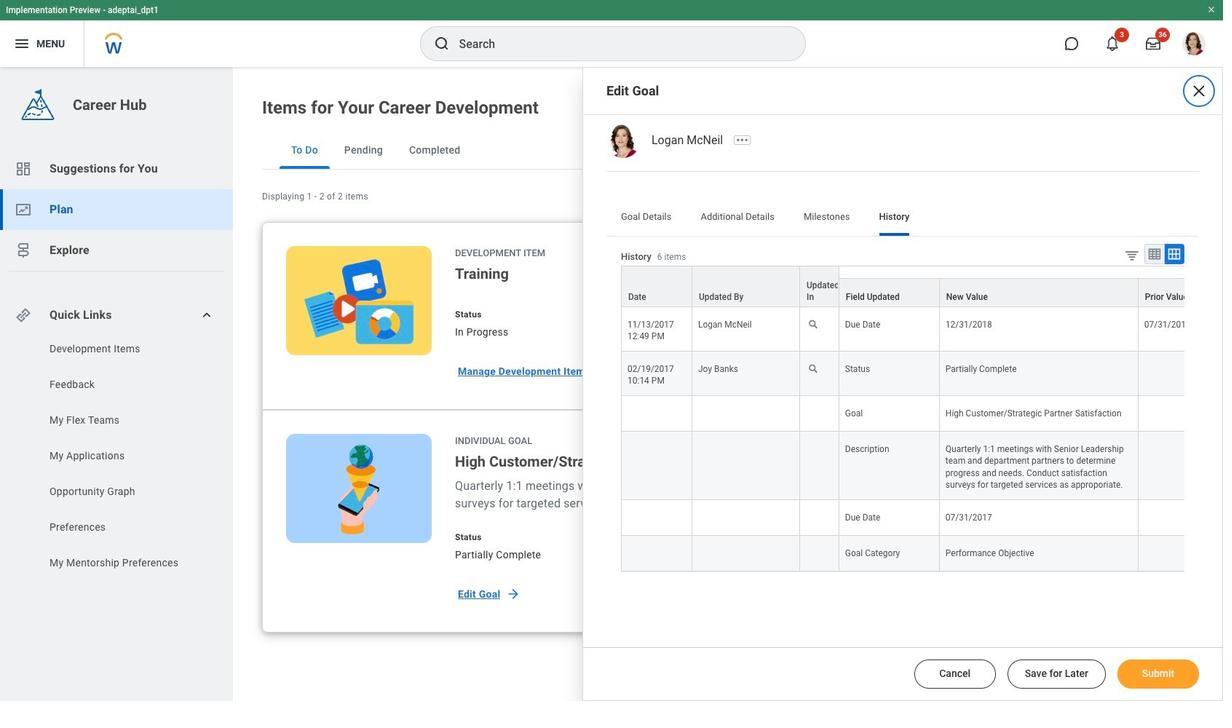Task type: describe. For each thing, give the bounding box(es) containing it.
joy banks element
[[698, 361, 738, 374]]

close environment banner image
[[1207, 5, 1216, 14]]

select to filter grid data image
[[1124, 248, 1140, 263]]

logan mcneil element inside "row"
[[698, 317, 752, 330]]

notifications large image
[[1105, 36, 1120, 51]]

3 row from the top
[[621, 307, 1223, 352]]

1 list from the top
[[0, 149, 233, 271]]

5 row from the top
[[621, 396, 1223, 432]]

timeline milestone image
[[15, 242, 32, 259]]

performance objective element
[[946, 545, 1034, 558]]

onboarding home image
[[15, 201, 32, 218]]

table image
[[1147, 247, 1162, 261]]

1 row from the top
[[621, 266, 1223, 308]]

8 row from the top
[[621, 536, 1223, 571]]

profile logan mcneil element
[[1174, 28, 1214, 60]]



Task type: locate. For each thing, give the bounding box(es) containing it.
0 vertical spatial list
[[0, 149, 233, 271]]

employee's photo (logan mcneil) image
[[606, 124, 640, 158]]

logan mcneil element
[[652, 133, 732, 147], [698, 317, 752, 330]]

expand table image
[[1167, 247, 1182, 261]]

dashboard image
[[15, 160, 32, 178]]

1 vertical spatial tab list
[[606, 201, 1199, 236]]

7 row from the top
[[621, 500, 1223, 536]]

cell
[[1138, 352, 1223, 396], [621, 396, 692, 432], [692, 396, 800, 432], [800, 396, 839, 432], [1138, 396, 1223, 432], [621, 432, 692, 500], [692, 432, 800, 500], [800, 432, 839, 500], [1138, 432, 1223, 500], [621, 500, 692, 536], [692, 500, 800, 536], [800, 500, 839, 536], [1138, 500, 1223, 536], [621, 536, 692, 571], [692, 536, 800, 571], [800, 536, 839, 571], [1138, 536, 1223, 571]]

1 vertical spatial list
[[0, 341, 233, 574]]

arrow right image
[[506, 587, 521, 601]]

logan mcneil element up joy banks 'element'
[[698, 317, 752, 330]]

1 vertical spatial logan mcneil element
[[698, 317, 752, 330]]

toolbar
[[1113, 244, 1184, 266]]

list
[[0, 149, 233, 271], [0, 341, 233, 574]]

search image
[[433, 35, 450, 52]]

2 row from the top
[[621, 278, 1223, 307]]

4 row from the top
[[621, 352, 1223, 396]]

6 row from the top
[[621, 432, 1223, 500]]

dialog
[[582, 67, 1223, 701]]

tab list
[[262, 131, 1194, 170], [606, 201, 1199, 236]]

0 vertical spatial logan mcneil element
[[652, 133, 732, 147]]

column header
[[621, 266, 692, 308]]

row
[[621, 266, 1223, 308], [621, 278, 1223, 307], [621, 307, 1223, 352], [621, 352, 1223, 396], [621, 396, 1223, 432], [621, 432, 1223, 500], [621, 500, 1223, 536], [621, 536, 1223, 571]]

inbox large image
[[1146, 36, 1160, 51]]

logan mcneil element right employee's photo (logan mcneil)
[[652, 133, 732, 147]]

0 vertical spatial tab list
[[262, 131, 1194, 170]]

action bar region
[[891, 648, 1222, 689]]

banner
[[0, 0, 1223, 67]]

2 list from the top
[[0, 341, 233, 574]]

x image
[[1190, 82, 1208, 100]]



Task type: vqa. For each thing, say whether or not it's contained in the screenshot.
Count popup button to the left
no



